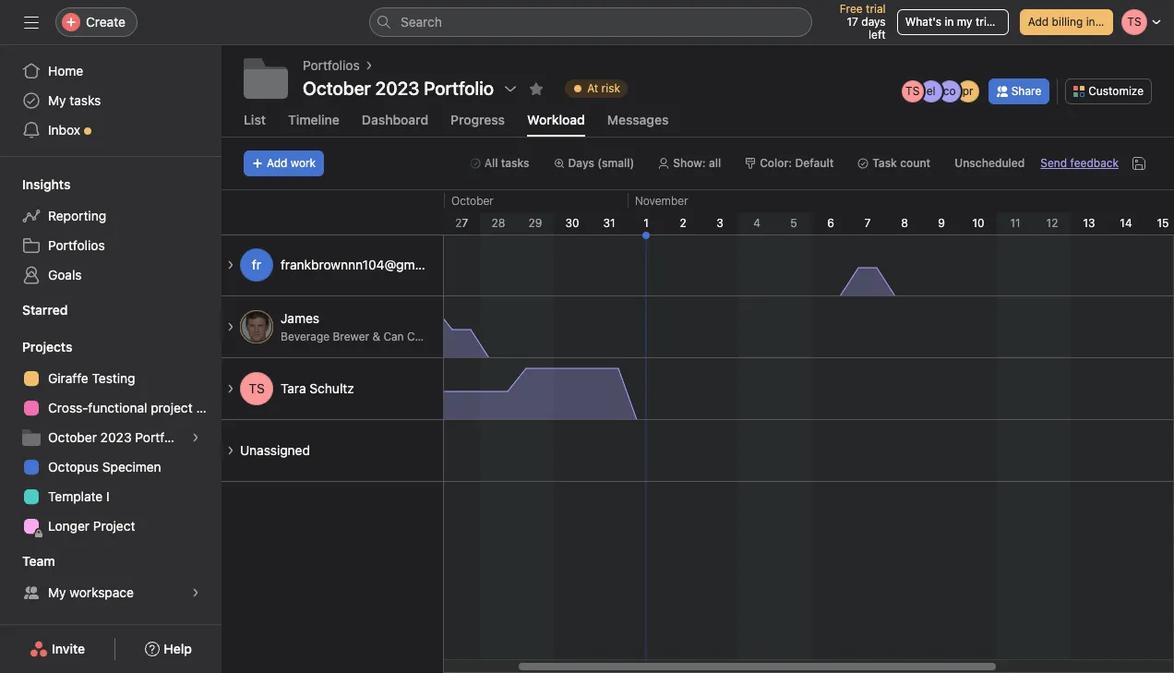 Task type: describe. For each thing, give the bounding box(es) containing it.
cross-functional project plan link
[[11, 393, 221, 423]]

add work button
[[244, 150, 324, 176]]

project
[[151, 400, 193, 415]]

reporting link
[[11, 201, 210, 231]]

add for add work
[[267, 156, 288, 170]]

my for my workspace
[[48, 584, 66, 600]]

search list box
[[369, 7, 812, 37]]

projects
[[22, 339, 72, 355]]

frankbrownnn104@gmail.com
[[281, 257, 457, 272]]

template i
[[48, 488, 110, 504]]

2
[[680, 216, 687, 230]]

task count
[[873, 156, 931, 170]]

james beverage brewer & can councilor
[[281, 310, 457, 343]]

goals
[[48, 267, 82, 282]]

can
[[383, 330, 404, 343]]

help
[[164, 641, 192, 656]]

what's in my trial?
[[905, 15, 1001, 29]]

progress link
[[451, 112, 505, 137]]

messages
[[607, 112, 669, 127]]

team button
[[0, 552, 55, 571]]

inbox link
[[11, 115, 210, 145]]

in
[[945, 15, 954, 29]]

feedback
[[1071, 156, 1119, 170]]

testing
[[92, 370, 135, 386]]

send
[[1041, 156, 1067, 170]]

list link
[[244, 112, 266, 137]]

10
[[973, 216, 985, 230]]

tara
[[281, 380, 306, 396]]

remove from starred image
[[529, 81, 544, 96]]

all tasks button
[[461, 150, 538, 176]]

beverage
[[281, 330, 330, 343]]

add work
[[267, 156, 316, 170]]

task count button
[[850, 150, 939, 176]]

inbox
[[48, 122, 80, 138]]

28
[[492, 216, 505, 230]]

days (small) button
[[545, 150, 643, 176]]

october 2023 portfolio
[[303, 78, 494, 99]]

projects element
[[0, 331, 222, 545]]

3
[[717, 216, 724, 230]]

customize button
[[1066, 78, 1152, 104]]

at
[[587, 81, 598, 95]]

unassigned
[[240, 442, 310, 458]]

november 1
[[635, 194, 688, 230]]

october for october 2023 portfolio
[[48, 429, 97, 445]]

save layout as default image
[[1132, 156, 1147, 171]]

octopus specimen link
[[11, 452, 210, 482]]

send feedback
[[1041, 156, 1119, 170]]

1 horizontal spatial portfolios link
[[303, 55, 360, 76]]

work
[[291, 156, 316, 170]]

unscheduled button
[[946, 150, 1033, 176]]

longer project
[[48, 518, 135, 534]]

starred button
[[0, 301, 68, 319]]

october for october 2023 portfolio
[[303, 78, 371, 99]]

my
[[957, 15, 973, 29]]

12
[[1047, 216, 1058, 230]]

i
[[106, 488, 110, 504]]

my tasks link
[[11, 86, 210, 115]]

tasks for all tasks
[[501, 156, 529, 170]]

share
[[1012, 84, 1042, 97]]

see details, my workspace image
[[190, 587, 201, 598]]

(small)
[[597, 156, 634, 170]]

all
[[709, 156, 721, 170]]

invite button
[[18, 632, 97, 666]]

november
[[635, 194, 688, 208]]

risk
[[602, 81, 620, 95]]

send feedback link
[[1041, 155, 1119, 172]]

october 2023 portfolio link
[[11, 423, 210, 452]]

add billing info button
[[1020, 9, 1113, 35]]

portfolio
[[135, 429, 185, 445]]

add billing info
[[1028, 15, 1106, 29]]

longer
[[48, 518, 90, 534]]

home link
[[11, 56, 210, 86]]

days
[[862, 15, 886, 29]]

9
[[938, 216, 945, 230]]

ja
[[250, 319, 264, 334]]

giraffe
[[48, 370, 88, 386]]

what's in my trial? button
[[897, 9, 1009, 35]]

all
[[484, 156, 498, 170]]

trial
[[866, 2, 886, 16]]

free trial 17 days left
[[840, 2, 886, 42]]

giraffe testing link
[[11, 364, 210, 393]]

timeline
[[288, 112, 340, 127]]

october 2023 portfolio
[[48, 429, 185, 445]]

6
[[827, 216, 834, 230]]

my tasks
[[48, 92, 101, 108]]

0 vertical spatial portfolios
[[303, 57, 360, 73]]



Task type: locate. For each thing, give the bounding box(es) containing it.
specimen
[[102, 459, 161, 475]]

insights
[[22, 176, 71, 192]]

my workspace
[[48, 584, 134, 600]]

default
[[795, 156, 834, 170]]

tasks right all
[[501, 156, 529, 170]]

home
[[48, 63, 83, 78]]

tasks inside dropdown button
[[501, 156, 529, 170]]

ts left the el
[[906, 84, 920, 97]]

portfolios link down reporting
[[11, 231, 210, 260]]

fr
[[252, 257, 261, 272]]

reporting
[[48, 208, 106, 223]]

my inside global element
[[48, 92, 66, 108]]

1 vertical spatial portfolios
[[48, 237, 105, 253]]

workload
[[527, 112, 585, 127]]

tasks inside global element
[[70, 92, 101, 108]]

color: default
[[760, 156, 834, 170]]

global element
[[0, 45, 222, 156]]

longer project link
[[11, 511, 210, 541]]

15
[[1157, 216, 1169, 230]]

0 vertical spatial october
[[303, 78, 371, 99]]

october inside projects element
[[48, 429, 97, 445]]

0 vertical spatial portfolios link
[[303, 55, 360, 76]]

add inside button
[[1028, 15, 1049, 29]]

octopus
[[48, 459, 99, 475]]

1 vertical spatial add
[[267, 156, 288, 170]]

teams element
[[0, 545, 222, 611]]

october up 27
[[451, 194, 494, 208]]

template
[[48, 488, 103, 504]]

27
[[455, 216, 468, 230]]

my
[[48, 92, 66, 108], [48, 584, 66, 600]]

cross-
[[48, 400, 88, 415]]

councilor
[[407, 330, 457, 343]]

0 horizontal spatial add
[[267, 156, 288, 170]]

portfolios link
[[303, 55, 360, 76], [11, 231, 210, 260]]

my up inbox
[[48, 92, 66, 108]]

task
[[873, 156, 897, 170]]

1 horizontal spatial tasks
[[501, 156, 529, 170]]

tasks for my tasks
[[70, 92, 101, 108]]

tasks down home in the top left of the page
[[70, 92, 101, 108]]

october up timeline
[[303, 78, 371, 99]]

october for october
[[451, 194, 494, 208]]

0 horizontal spatial tasks
[[70, 92, 101, 108]]

my down 'team'
[[48, 584, 66, 600]]

portfolios link up timeline
[[303, 55, 360, 76]]

portfolios down reporting
[[48, 237, 105, 253]]

timeline link
[[288, 112, 340, 137]]

portfolios up timeline
[[303, 57, 360, 73]]

starred
[[22, 302, 68, 318]]

color:
[[760, 156, 792, 170]]

search button
[[369, 7, 812, 37]]

2023 portfolio
[[375, 78, 494, 99]]

1 vertical spatial my
[[48, 584, 66, 600]]

dashboard
[[362, 112, 428, 127]]

11
[[1010, 216, 1021, 230]]

2023
[[100, 429, 132, 445]]

show: all button
[[650, 150, 729, 176]]

1 vertical spatial portfolios link
[[11, 231, 210, 260]]

4
[[753, 216, 761, 230]]

plan
[[196, 400, 221, 415]]

schultz
[[310, 380, 354, 396]]

list
[[244, 112, 266, 127]]

31
[[603, 216, 615, 230]]

2 horizontal spatial october
[[451, 194, 494, 208]]

1 vertical spatial ts
[[249, 380, 265, 396]]

show:
[[673, 156, 706, 170]]

0 vertical spatial ts
[[906, 84, 920, 97]]

ts left tara
[[249, 380, 265, 396]]

1 horizontal spatial ts
[[906, 84, 920, 97]]

0 horizontal spatial ts
[[249, 380, 265, 396]]

portfolios inside insights element
[[48, 237, 105, 253]]

13
[[1083, 216, 1095, 230]]

free
[[840, 2, 863, 16]]

0 vertical spatial add
[[1028, 15, 1049, 29]]

1 horizontal spatial portfolios
[[303, 57, 360, 73]]

2 vertical spatial october
[[48, 429, 97, 445]]

8
[[901, 216, 908, 230]]

at risk button
[[557, 76, 636, 102]]

project
[[93, 518, 135, 534]]

october up octopus
[[48, 429, 97, 445]]

17
[[847, 15, 858, 29]]

1 horizontal spatial add
[[1028, 15, 1049, 29]]

tasks
[[70, 92, 101, 108], [501, 156, 529, 170]]

what's
[[905, 15, 942, 29]]

30
[[565, 216, 579, 230]]

add left work
[[267, 156, 288, 170]]

my inside the teams element
[[48, 584, 66, 600]]

0 vertical spatial my
[[48, 92, 66, 108]]

0 horizontal spatial october
[[48, 429, 97, 445]]

days
[[568, 156, 594, 170]]

1 horizontal spatial october
[[303, 78, 371, 99]]

my workspace link
[[11, 578, 210, 607]]

billing
[[1052, 15, 1083, 29]]

october
[[303, 78, 371, 99], [451, 194, 494, 208], [48, 429, 97, 445]]

search
[[401, 14, 442, 30]]

add inside "button"
[[267, 156, 288, 170]]

create
[[86, 14, 126, 30]]

workload link
[[527, 112, 585, 137]]

0 horizontal spatial portfolios link
[[11, 231, 210, 260]]

octopus specimen
[[48, 459, 161, 475]]

all tasks
[[484, 156, 529, 170]]

show options image
[[503, 81, 518, 96]]

add
[[1028, 15, 1049, 29], [267, 156, 288, 170]]

trial?
[[976, 15, 1001, 29]]

share button
[[988, 78, 1050, 104]]

ts
[[906, 84, 920, 97], [249, 380, 265, 396]]

my for my tasks
[[48, 92, 66, 108]]

1 vertical spatial tasks
[[501, 156, 529, 170]]

add left billing at the top of the page
[[1028, 15, 1049, 29]]

el
[[927, 84, 936, 97]]

functional
[[88, 400, 147, 415]]

1 vertical spatial october
[[451, 194, 494, 208]]

0 vertical spatial tasks
[[70, 92, 101, 108]]

giraffe testing
[[48, 370, 135, 386]]

&
[[372, 330, 380, 343]]

add for add billing info
[[1028, 15, 1049, 29]]

workspace
[[70, 584, 134, 600]]

insights element
[[0, 168, 222, 294]]

color: default button
[[737, 150, 842, 176]]

tara schultz
[[281, 380, 354, 396]]

2 my from the top
[[48, 584, 66, 600]]

co
[[943, 84, 956, 97]]

create button
[[55, 7, 138, 37]]

days (small)
[[568, 156, 634, 170]]

hide sidebar image
[[24, 15, 39, 30]]

1
[[644, 216, 649, 230]]

team
[[22, 553, 55, 569]]

see details, october 2023 portfolio image
[[190, 432, 201, 443]]

1 my from the top
[[48, 92, 66, 108]]

0 horizontal spatial portfolios
[[48, 237, 105, 253]]



Task type: vqa. For each thing, say whether or not it's contained in the screenshot.
'functional'
yes



